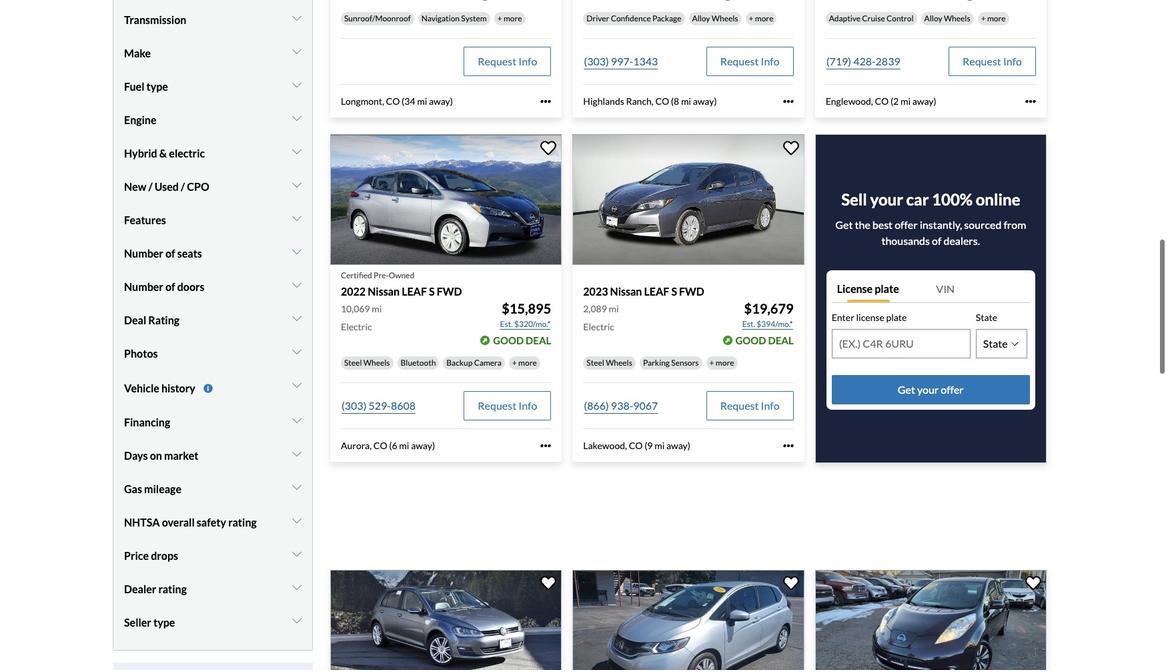Task type: describe. For each thing, give the bounding box(es) containing it.
number of doors button
[[124, 271, 302, 304]]

nhtsa overall safety rating button
[[124, 506, 302, 539]]

co for lakewood, co (9 mi away)
[[629, 440, 643, 451]]

(303) 529-8608 button
[[341, 391, 417, 421]]

hybrid & electric button
[[124, 137, 302, 170]]

englewood, co (2 mi away)
[[826, 95, 937, 107]]

+ more for request info
[[498, 13, 522, 23]]

enter license plate
[[832, 312, 907, 323]]

vin
[[937, 282, 955, 295]]

hybrid
[[124, 147, 157, 160]]

good deal for $15,895
[[493, 334, 552, 346]]

2 nissan from the left
[[610, 285, 642, 298]]

used
[[155, 180, 179, 193]]

0 vertical spatial rating
[[228, 516, 257, 529]]

engine
[[124, 114, 157, 126]]

away) for longmont, co (34 mi away)
[[429, 95, 453, 107]]

dealer rating button
[[124, 573, 302, 606]]

chevron down image for photos
[[292, 347, 302, 357]]

deal for $15,895
[[526, 334, 552, 346]]

alloy for (303) 997-1343
[[693, 13, 711, 23]]

steel wheels for parking sensors
[[587, 358, 633, 368]]

price drops
[[124, 549, 178, 562]]

chevron down image for make
[[292, 46, 302, 57]]

features button
[[124, 204, 302, 237]]

(866) 938-9067
[[584, 399, 658, 412]]

chevron down image for features
[[292, 213, 302, 224]]

(303) 997-1343 button
[[584, 47, 659, 76]]

(719) 428-2839 button
[[826, 47, 902, 76]]

chevron down image for number of seats
[[292, 247, 302, 257]]

gas
[[124, 483, 142, 495]]

navigation
[[422, 13, 460, 23]]

ellipsis h image for (719) 428-2839
[[1026, 96, 1037, 107]]

sunroof/moonroof
[[344, 13, 411, 23]]

features
[[124, 214, 166, 227]]

dealers.
[[944, 234, 981, 247]]

backup camera
[[447, 358, 502, 368]]

enter
[[832, 312, 855, 323]]

2022
[[341, 285, 366, 298]]

your for offer
[[918, 383, 939, 396]]

chevron down image for hybrid & electric
[[292, 146, 302, 157]]

1 vertical spatial plate
[[887, 312, 907, 323]]

get the best offer instantly, sourced from thousands of dealers.
[[836, 218, 1027, 247]]

chevron down image for new / used / cpo
[[292, 180, 302, 190]]

request info for (719) 428-2839
[[963, 55, 1023, 67]]

(719)
[[827, 55, 852, 67]]

ellipsis h image for request info
[[541, 96, 552, 107]]

number of seats
[[124, 247, 202, 260]]

sell your car 100% online
[[842, 190, 1021, 209]]

est. for $15,895
[[500, 319, 513, 329]]

938-
[[611, 399, 634, 412]]

seller type button
[[124, 606, 302, 639]]

photos button
[[124, 337, 302, 371]]

co left (8
[[656, 95, 670, 107]]

fuel
[[124, 80, 145, 93]]

offer inside button
[[941, 383, 964, 396]]

(866) 938-9067 button
[[584, 391, 659, 421]]

(2
[[891, 95, 899, 107]]

of inside get the best offer instantly, sourced from thousands of dealers.
[[933, 234, 942, 247]]

mi right (8
[[681, 95, 692, 107]]

bluetooth
[[401, 358, 436, 368]]

good for $15,895
[[493, 334, 524, 346]]

(9
[[645, 440, 653, 451]]

+ for (719) 428-2839
[[982, 13, 986, 23]]

electric for $19,679
[[584, 321, 615, 332]]

request info for (303) 529-8608
[[478, 399, 538, 412]]

(303) for (303) 529-8608
[[342, 399, 367, 412]]

chevron down image for seller type
[[292, 615, 302, 626]]

deal for $19,679
[[769, 334, 794, 346]]

days on market
[[124, 449, 199, 462]]

request info button for (866) 938-9067
[[707, 391, 794, 421]]

chevron down image for gas mileage
[[292, 482, 302, 493]]

englewood,
[[826, 95, 874, 107]]

away) for englewood, co (2 mi away)
[[913, 95, 937, 107]]

alloy for (719) 428-2839
[[925, 13, 943, 23]]

aurora, co (6 mi away)
[[341, 440, 435, 451]]

gun metallic 2022 nissan leaf s fwd hatchback front-wheel drive automatic image
[[330, 134, 562, 265]]

sensors
[[672, 358, 699, 368]]

financing
[[124, 416, 170, 428]]

highlands
[[584, 95, 625, 107]]

1 / from the left
[[148, 180, 153, 193]]

new / used / cpo button
[[124, 170, 302, 204]]

1 vertical spatial rating
[[158, 583, 187, 595]]

away) for aurora, co (6 mi away)
[[411, 440, 435, 451]]

transmission button
[[124, 4, 302, 37]]

away) right (8
[[693, 95, 717, 107]]

chevron down image for fuel type
[[292, 80, 302, 90]]

529-
[[369, 399, 391, 412]]

engine button
[[124, 104, 302, 137]]

package
[[653, 13, 682, 23]]

est. $320/mo.* button
[[500, 318, 552, 331]]

get for get the best offer instantly, sourced from thousands of dealers.
[[836, 218, 853, 231]]

get for get your offer
[[898, 383, 916, 396]]

license plate
[[838, 282, 900, 295]]

deal rating button
[[124, 304, 302, 337]]

gun metallic 2023 nissan leaf s fwd hatchback front-wheel drive automatic image
[[573, 134, 805, 265]]

more for (719) 428-2839
[[988, 13, 1006, 23]]

control
[[887, 13, 914, 23]]

make button
[[124, 37, 302, 70]]

deal rating
[[124, 314, 180, 327]]

sourced
[[965, 218, 1002, 231]]

good for $19,679
[[736, 334, 767, 346]]

number of doors
[[124, 281, 205, 293]]

parking
[[643, 358, 670, 368]]

est. $394/mo.* button
[[742, 318, 794, 331]]

chevron down image for engine
[[292, 113, 302, 124]]

plate inside license plate tab
[[875, 282, 900, 295]]

2,089 mi electric
[[584, 303, 619, 332]]

state
[[976, 312, 998, 323]]

safety
[[197, 516, 226, 529]]

997-
[[611, 55, 634, 67]]

make
[[124, 47, 151, 60]]

info for (866) 938-9067
[[761, 399, 780, 412]]

instantly,
[[920, 218, 963, 231]]

chevron down image for dealer rating
[[292, 582, 302, 593]]

thousands
[[882, 234, 931, 247]]

offer inside get the best offer instantly, sourced from thousands of dealers.
[[895, 218, 918, 231]]

(303) 529-8608
[[342, 399, 416, 412]]

overall
[[162, 516, 195, 529]]

drops
[[151, 549, 178, 562]]

wheels left parking
[[606, 358, 633, 368]]

$15,895
[[502, 300, 552, 316]]

chevron down image for financing
[[292, 415, 302, 426]]

seats
[[177, 247, 202, 260]]

co for longmont, co (34 mi away)
[[386, 95, 400, 107]]

s inside certified pre-owned 2022 nissan leaf s fwd
[[429, 285, 435, 298]]

request for (303) 529-8608
[[478, 399, 517, 412]]

wheels left bluetooth
[[364, 358, 390, 368]]

2,089
[[584, 303, 607, 314]]

advertisement element
[[113, 663, 313, 670]]

ranch,
[[626, 95, 654, 107]]

gas mileage button
[[124, 473, 302, 506]]



Task type: vqa. For each thing, say whether or not it's contained in the screenshot.
chevron down icon associated with Gas mileage
yes



Task type: locate. For each thing, give the bounding box(es) containing it.
1 horizontal spatial nissan
[[610, 285, 642, 298]]

mileage
[[144, 483, 182, 495]]

4 chevron down image from the top
[[292, 280, 302, 291]]

parking sensors
[[643, 358, 699, 368]]

vehicle history button
[[124, 371, 302, 406]]

from
[[1004, 218, 1027, 231]]

10,069
[[341, 303, 370, 314]]

(303) 997-1343
[[584, 55, 658, 67]]

chevron down image for price drops
[[292, 549, 302, 559]]

chevron down image inside features dropdown button
[[292, 213, 302, 224]]

/ right new
[[148, 180, 153, 193]]

1 steel from the left
[[344, 358, 362, 368]]

request info button for (303) 529-8608
[[464, 391, 552, 421]]

vehicle
[[124, 382, 159, 394]]

away) right (6
[[411, 440, 435, 451]]

1 good deal from the left
[[493, 334, 552, 346]]

0 horizontal spatial est.
[[500, 319, 513, 329]]

price
[[124, 549, 149, 562]]

cpo
[[187, 180, 210, 193]]

wheels right control on the right of the page
[[944, 13, 971, 23]]

2 steel from the left
[[587, 358, 605, 368]]

rating
[[228, 516, 257, 529], [158, 583, 187, 595]]

deal down $394/mo.*
[[769, 334, 794, 346]]

+ more for (303) 997-1343
[[749, 13, 774, 23]]

2839
[[876, 55, 901, 67]]

silver 2016 honda fit lx hatchback front-wheel drive continuously variable transmission image
[[573, 570, 805, 670]]

days
[[124, 449, 148, 462]]

wheels right package
[[712, 13, 739, 23]]

chevron down image inside transmission dropdown button
[[292, 13, 302, 24]]

1 horizontal spatial /
[[181, 180, 185, 193]]

1 number from the top
[[124, 247, 163, 260]]

chevron down image inside price drops 'dropdown button'
[[292, 549, 302, 559]]

price drops button
[[124, 539, 302, 573]]

driver
[[587, 13, 610, 23]]

get down the enter license plate field
[[898, 383, 916, 396]]

steel
[[344, 358, 362, 368], [587, 358, 605, 368]]

0 vertical spatial plate
[[875, 282, 900, 295]]

more for request info
[[504, 13, 522, 23]]

your inside button
[[918, 383, 939, 396]]

wheels
[[712, 13, 739, 23], [944, 13, 971, 23], [364, 358, 390, 368], [606, 358, 633, 368]]

good deal down est. $394/mo.* "button"
[[736, 334, 794, 346]]

0 horizontal spatial /
[[148, 180, 153, 193]]

get
[[836, 218, 853, 231], [898, 383, 916, 396]]

(866)
[[584, 399, 609, 412]]

of left 'seats'
[[166, 247, 175, 260]]

co left (6
[[374, 440, 388, 451]]

1 alloy wheels from the left
[[693, 13, 739, 23]]

1 horizontal spatial leaf
[[645, 285, 670, 298]]

of for seats
[[166, 247, 175, 260]]

8 chevron down image from the top
[[292, 482, 302, 493]]

+ for (303) 997-1343
[[749, 13, 754, 23]]

request for (866) 938-9067
[[721, 399, 759, 412]]

chevron down image inside number of seats dropdown button
[[292, 247, 302, 257]]

1 leaf from the left
[[402, 285, 427, 298]]

request info for (303) 997-1343
[[721, 55, 780, 67]]

9067
[[634, 399, 658, 412]]

(8
[[671, 95, 680, 107]]

0 horizontal spatial good
[[493, 334, 524, 346]]

chevron down image for nhtsa overall safety rating
[[292, 515, 302, 526]]

0 horizontal spatial (303)
[[342, 399, 367, 412]]

gray 2015 volkswagen golf tdi se fwd hatchback front-wheel drive manual image
[[330, 570, 562, 670]]

0 horizontal spatial get
[[836, 218, 853, 231]]

2 alloy wheels from the left
[[925, 13, 971, 23]]

2023
[[584, 285, 608, 298]]

0 horizontal spatial steel wheels
[[344, 358, 390, 368]]

1 vertical spatial (303)
[[342, 399, 367, 412]]

10 chevron down image from the top
[[292, 615, 302, 626]]

1 vertical spatial number
[[124, 281, 163, 293]]

away) right (34
[[429, 95, 453, 107]]

number of seats button
[[124, 237, 302, 271]]

1 chevron down image from the top
[[292, 46, 302, 57]]

lakewood, co (9 mi away)
[[584, 440, 691, 451]]

request
[[478, 55, 517, 67], [721, 55, 759, 67], [963, 55, 1002, 67], [478, 399, 517, 412], [721, 399, 759, 412]]

1 deal from the left
[[526, 334, 552, 346]]

type for fuel type
[[147, 80, 168, 93]]

Enter license plate field
[[833, 330, 970, 358]]

chevron down image inside fuel type 'dropdown button'
[[292, 80, 302, 90]]

est. for $19,679
[[743, 319, 756, 329]]

2 fwd from the left
[[680, 285, 705, 298]]

(303) for (303) 997-1343
[[584, 55, 609, 67]]

chevron down image for number of doors
[[292, 280, 302, 291]]

1 horizontal spatial good
[[736, 334, 767, 346]]

5 chevron down image from the top
[[292, 247, 302, 257]]

good deal down est. $320/mo.* button
[[493, 334, 552, 346]]

2 leaf from the left
[[645, 285, 670, 298]]

request for (303) 997-1343
[[721, 55, 759, 67]]

black 2015 nissan leaf sl hatchback front-wheel drive automatic image
[[816, 570, 1047, 670]]

info for (303) 997-1343
[[761, 55, 780, 67]]

away) right (9
[[667, 440, 691, 451]]

fwd inside certified pre-owned 2022 nissan leaf s fwd
[[437, 285, 462, 298]]

adaptive
[[830, 13, 861, 23]]

0 horizontal spatial deal
[[526, 334, 552, 346]]

license plate tab
[[832, 276, 931, 302]]

428-
[[854, 55, 876, 67]]

more for (303) 997-1343
[[756, 13, 774, 23]]

ellipsis h image for (303) 997-1343
[[783, 96, 794, 107]]

(303) left "997-"
[[584, 55, 609, 67]]

financing button
[[124, 406, 302, 439]]

(303)
[[584, 55, 609, 67], [342, 399, 367, 412]]

0 vertical spatial your
[[871, 190, 904, 209]]

1 horizontal spatial your
[[918, 383, 939, 396]]

1 vertical spatial get
[[898, 383, 916, 396]]

chevron down image
[[292, 13, 302, 24], [292, 146, 302, 157], [292, 180, 302, 190], [292, 213, 302, 224], [292, 247, 302, 257], [292, 313, 302, 324], [292, 449, 302, 459], [292, 482, 302, 493], [292, 582, 302, 593]]

1 steel wheels from the left
[[344, 358, 390, 368]]

1 fwd from the left
[[437, 285, 462, 298]]

nissan right 2023
[[610, 285, 642, 298]]

aurora,
[[341, 440, 372, 451]]

cruise
[[863, 13, 886, 23]]

4 chevron down image from the top
[[292, 213, 302, 224]]

0 horizontal spatial good deal
[[493, 334, 552, 346]]

mi right 2,089
[[609, 303, 619, 314]]

request info button for (303) 997-1343
[[707, 47, 794, 76]]

2 good deal from the left
[[736, 334, 794, 346]]

5 chevron down image from the top
[[292, 347, 302, 357]]

2023 nissan leaf s fwd
[[584, 285, 705, 298]]

more
[[504, 13, 522, 23], [756, 13, 774, 23], [988, 13, 1006, 23], [519, 358, 537, 368], [716, 358, 735, 368]]

chevron down image inside new / used / cpo dropdown button
[[292, 180, 302, 190]]

chevron down image inside deal rating dropdown button
[[292, 313, 302, 324]]

mi inside 2,089 mi electric
[[609, 303, 619, 314]]

your for car
[[871, 190, 904, 209]]

sell
[[842, 190, 868, 209]]

3 chevron down image from the top
[[292, 180, 302, 190]]

good down est. $320/mo.* button
[[493, 334, 524, 346]]

chevron down image inside 'days on market' dropdown button
[[292, 449, 302, 459]]

+ for request info
[[498, 13, 502, 23]]

good deal for $19,679
[[736, 334, 794, 346]]

best
[[873, 218, 893, 231]]

license
[[838, 282, 873, 295]]

chevron down image inside make dropdown button
[[292, 46, 302, 57]]

electric for $15,895
[[341, 321, 372, 332]]

navigation system
[[422, 13, 487, 23]]

0 horizontal spatial leaf
[[402, 285, 427, 298]]

1 vertical spatial your
[[918, 383, 939, 396]]

type inside dropdown button
[[154, 616, 175, 629]]

(303) inside "button"
[[584, 55, 609, 67]]

chevron down image inside the engine dropdown button
[[292, 113, 302, 124]]

number down features
[[124, 247, 163, 260]]

chevron down image for deal rating
[[292, 313, 302, 324]]

3 chevron down image from the top
[[292, 113, 302, 124]]

steel down 10,069 mi electric
[[344, 358, 362, 368]]

away) right (2
[[913, 95, 937, 107]]

driver confidence package
[[587, 13, 682, 23]]

mi
[[417, 95, 427, 107], [681, 95, 692, 107], [901, 95, 911, 107], [372, 303, 382, 314], [609, 303, 619, 314], [399, 440, 410, 451], [655, 440, 665, 451]]

get inside get the best offer instantly, sourced from thousands of dealers.
[[836, 218, 853, 231]]

leaf down "owned"
[[402, 285, 427, 298]]

license
[[857, 312, 885, 323]]

days on market button
[[124, 439, 302, 473]]

1 horizontal spatial est.
[[743, 319, 756, 329]]

electric down 10,069
[[341, 321, 372, 332]]

alloy right control on the right of the page
[[925, 13, 943, 23]]

1 horizontal spatial deal
[[769, 334, 794, 346]]

the
[[855, 218, 871, 231]]

backup
[[447, 358, 473, 368]]

0 vertical spatial type
[[147, 80, 168, 93]]

plate
[[875, 282, 900, 295], [887, 312, 907, 323]]

mi inside 10,069 mi electric
[[372, 303, 382, 314]]

rating right 'safety'
[[228, 516, 257, 529]]

steel up (866)
[[587, 358, 605, 368]]

0 horizontal spatial steel
[[344, 358, 362, 368]]

0 vertical spatial get
[[836, 218, 853, 231]]

seller type
[[124, 616, 175, 629]]

chevron down image inside number of doors dropdown button
[[292, 280, 302, 291]]

1 horizontal spatial steel
[[587, 358, 605, 368]]

get inside button
[[898, 383, 916, 396]]

deal down $320/mo.*
[[526, 334, 552, 346]]

request info for (866) 938-9067
[[721, 399, 780, 412]]

steel for parking sensors
[[587, 358, 605, 368]]

mi right 10,069
[[372, 303, 382, 314]]

away)
[[429, 95, 453, 107], [693, 95, 717, 107], [913, 95, 937, 107], [411, 440, 435, 451], [667, 440, 691, 451]]

(6
[[389, 440, 398, 451]]

(719) 428-2839
[[827, 55, 901, 67]]

est.
[[500, 319, 513, 329], [743, 319, 756, 329]]

/
[[148, 180, 153, 193], [181, 180, 185, 193]]

of down instantly,
[[933, 234, 942, 247]]

number for number of seats
[[124, 247, 163, 260]]

9 chevron down image from the top
[[292, 549, 302, 559]]

0 horizontal spatial alloy wheels
[[693, 13, 739, 23]]

alloy wheels for (303) 997-1343
[[693, 13, 739, 23]]

request info button for (719) 428-2839
[[949, 47, 1037, 76]]

0 vertical spatial number
[[124, 247, 163, 260]]

1 vertical spatial offer
[[941, 383, 964, 396]]

chevron down image inside hybrid & electric dropdown button
[[292, 146, 302, 157]]

10,069 mi electric
[[341, 303, 382, 332]]

1 horizontal spatial get
[[898, 383, 916, 396]]

(303) inside 'button'
[[342, 399, 367, 412]]

info for (303) 529-8608
[[519, 399, 538, 412]]

alloy wheels right package
[[693, 13, 739, 23]]

market
[[164, 449, 199, 462]]

(303) left "529-"
[[342, 399, 367, 412]]

mi right (6
[[399, 440, 410, 451]]

6 chevron down image from the top
[[292, 313, 302, 324]]

2 number from the top
[[124, 281, 163, 293]]

steel wheels for bluetooth
[[344, 358, 390, 368]]

fuel type
[[124, 80, 168, 93]]

est. inside the '$19,679 est. $394/mo.*'
[[743, 319, 756, 329]]

nissan down pre- in the left top of the page
[[368, 285, 400, 298]]

number up deal rating
[[124, 281, 163, 293]]

6 chevron down image from the top
[[292, 380, 302, 391]]

deal
[[526, 334, 552, 346], [769, 334, 794, 346]]

nhtsa
[[124, 516, 160, 529]]

steel for bluetooth
[[344, 358, 362, 368]]

0 horizontal spatial offer
[[895, 218, 918, 231]]

$15,895 est. $320/mo.*
[[500, 300, 552, 329]]

chevron down image inside financing dropdown button
[[292, 415, 302, 426]]

1 horizontal spatial (303)
[[584, 55, 609, 67]]

get your offer button
[[832, 375, 1031, 404]]

longmont, co (34 mi away)
[[341, 95, 453, 107]]

2 / from the left
[[181, 180, 185, 193]]

2 steel wheels from the left
[[587, 358, 633, 368]]

of for doors
[[166, 281, 175, 293]]

tab list
[[832, 276, 1031, 302]]

electric inside 10,069 mi electric
[[341, 321, 372, 332]]

mi right (2
[[901, 95, 911, 107]]

est. inside $15,895 est. $320/mo.*
[[500, 319, 513, 329]]

100%
[[933, 190, 973, 209]]

1 good from the left
[[493, 334, 524, 346]]

+ more for (719) 428-2839
[[982, 13, 1006, 23]]

chevron down image inside seller type dropdown button
[[292, 615, 302, 626]]

1 horizontal spatial rating
[[228, 516, 257, 529]]

pre-
[[374, 270, 389, 280]]

get left the
[[836, 218, 853, 231]]

$320/mo.*
[[515, 319, 551, 329]]

steel wheels up (303) 529-8608
[[344, 358, 390, 368]]

chevron down image for transmission
[[292, 13, 302, 24]]

transmission
[[124, 14, 186, 26]]

away) for lakewood, co (9 mi away)
[[667, 440, 691, 451]]

of left "doors"
[[166, 281, 175, 293]]

your up best
[[871, 190, 904, 209]]

mi right (34
[[417, 95, 427, 107]]

electric down 2,089
[[584, 321, 615, 332]]

plate right license
[[875, 282, 900, 295]]

alloy wheels for (719) 428-2839
[[925, 13, 971, 23]]

number for number of doors
[[124, 281, 163, 293]]

co for aurora, co (6 mi away)
[[374, 440, 388, 451]]

7 chevron down image from the top
[[292, 449, 302, 459]]

vin tab
[[931, 276, 1031, 302]]

type for seller type
[[154, 616, 175, 629]]

1 horizontal spatial offer
[[941, 383, 964, 396]]

view more image
[[203, 384, 213, 393]]

0 horizontal spatial fwd
[[437, 285, 462, 298]]

request for (719) 428-2839
[[963, 55, 1002, 67]]

chevron down image inside dealer rating dropdown button
[[292, 582, 302, 593]]

system
[[461, 13, 487, 23]]

1 horizontal spatial electric
[[584, 321, 615, 332]]

1 electric from the left
[[341, 321, 372, 332]]

fuel type button
[[124, 70, 302, 104]]

type right fuel
[[147, 80, 168, 93]]

0 horizontal spatial nissan
[[368, 285, 400, 298]]

leaf right 2023
[[645, 285, 670, 298]]

request info button
[[464, 47, 552, 76], [707, 47, 794, 76], [949, 47, 1037, 76], [464, 391, 552, 421], [707, 391, 794, 421]]

(34
[[402, 95, 416, 107]]

0 horizontal spatial electric
[[341, 321, 372, 332]]

1 horizontal spatial steel wheels
[[587, 358, 633, 368]]

1 chevron down image from the top
[[292, 13, 302, 24]]

2 deal from the left
[[769, 334, 794, 346]]

0 vertical spatial offer
[[895, 218, 918, 231]]

photos
[[124, 347, 158, 360]]

plate right "license"
[[887, 312, 907, 323]]

0 horizontal spatial alloy
[[693, 13, 711, 23]]

1 alloy from the left
[[693, 13, 711, 23]]

nhtsa overall safety rating
[[124, 516, 257, 529]]

/ left cpo
[[181, 180, 185, 193]]

vehicle history
[[124, 382, 195, 394]]

1 horizontal spatial alloy
[[925, 13, 943, 23]]

your down the enter license plate field
[[918, 383, 939, 396]]

8 chevron down image from the top
[[292, 515, 302, 526]]

tab list containing license plate
[[832, 276, 1031, 302]]

1 horizontal spatial good deal
[[736, 334, 794, 346]]

alloy
[[693, 13, 711, 23], [925, 13, 943, 23]]

0 vertical spatial (303)
[[584, 55, 609, 67]]

2 chevron down image from the top
[[292, 146, 302, 157]]

chevron down image
[[292, 46, 302, 57], [292, 80, 302, 90], [292, 113, 302, 124], [292, 280, 302, 291], [292, 347, 302, 357], [292, 380, 302, 391], [292, 415, 302, 426], [292, 515, 302, 526], [292, 549, 302, 559], [292, 615, 302, 626]]

rating right dealer
[[158, 583, 187, 595]]

2 electric from the left
[[584, 321, 615, 332]]

alloy wheels right control on the right of the page
[[925, 13, 971, 23]]

1 est. from the left
[[500, 319, 513, 329]]

co for englewood, co (2 mi away)
[[875, 95, 889, 107]]

your
[[871, 190, 904, 209], [918, 383, 939, 396]]

1 nissan from the left
[[368, 285, 400, 298]]

car
[[907, 190, 930, 209]]

co left (9
[[629, 440, 643, 451]]

9 chevron down image from the top
[[292, 582, 302, 593]]

owned
[[389, 270, 415, 280]]

2 good from the left
[[736, 334, 767, 346]]

1 vertical spatial type
[[154, 616, 175, 629]]

adaptive cruise control
[[830, 13, 914, 23]]

info for (719) 428-2839
[[1004, 55, 1023, 67]]

2 s from the left
[[672, 285, 678, 298]]

0 horizontal spatial your
[[871, 190, 904, 209]]

est. down $19,679 on the right top
[[743, 319, 756, 329]]

chevron down image for days on market
[[292, 449, 302, 459]]

type inside 'dropdown button'
[[147, 80, 168, 93]]

ellipsis h image
[[541, 96, 552, 107], [783, 96, 794, 107], [1026, 96, 1037, 107], [541, 441, 552, 451], [783, 441, 794, 451]]

mi right (9
[[655, 440, 665, 451]]

co left (2
[[875, 95, 889, 107]]

1 horizontal spatial fwd
[[680, 285, 705, 298]]

1 horizontal spatial alloy wheels
[[925, 13, 971, 23]]

1 horizontal spatial s
[[672, 285, 678, 298]]

leaf inside certified pre-owned 2022 nissan leaf s fwd
[[402, 285, 427, 298]]

good down est. $394/mo.* "button"
[[736, 334, 767, 346]]

2 alloy from the left
[[925, 13, 943, 23]]

2 chevron down image from the top
[[292, 80, 302, 90]]

electric inside 2,089 mi electric
[[584, 321, 615, 332]]

0 horizontal spatial rating
[[158, 583, 187, 595]]

co left (34
[[386, 95, 400, 107]]

chevron down image inside photos dropdown button
[[292, 347, 302, 357]]

est. down $15,895
[[500, 319, 513, 329]]

7 chevron down image from the top
[[292, 415, 302, 426]]

$19,679 est. $394/mo.*
[[743, 300, 794, 329]]

nissan inside certified pre-owned 2022 nissan leaf s fwd
[[368, 285, 400, 298]]

&
[[159, 147, 167, 160]]

chevron down image inside gas mileage dropdown button
[[292, 482, 302, 493]]

lakewood,
[[584, 440, 627, 451]]

chevron down image inside nhtsa overall safety rating dropdown button
[[292, 515, 302, 526]]

0 horizontal spatial s
[[429, 285, 435, 298]]

alloy right package
[[693, 13, 711, 23]]

type right seller
[[154, 616, 175, 629]]

2 est. from the left
[[743, 319, 756, 329]]

1 s from the left
[[429, 285, 435, 298]]

steel wheels up the (866) 938-9067
[[587, 358, 633, 368]]



